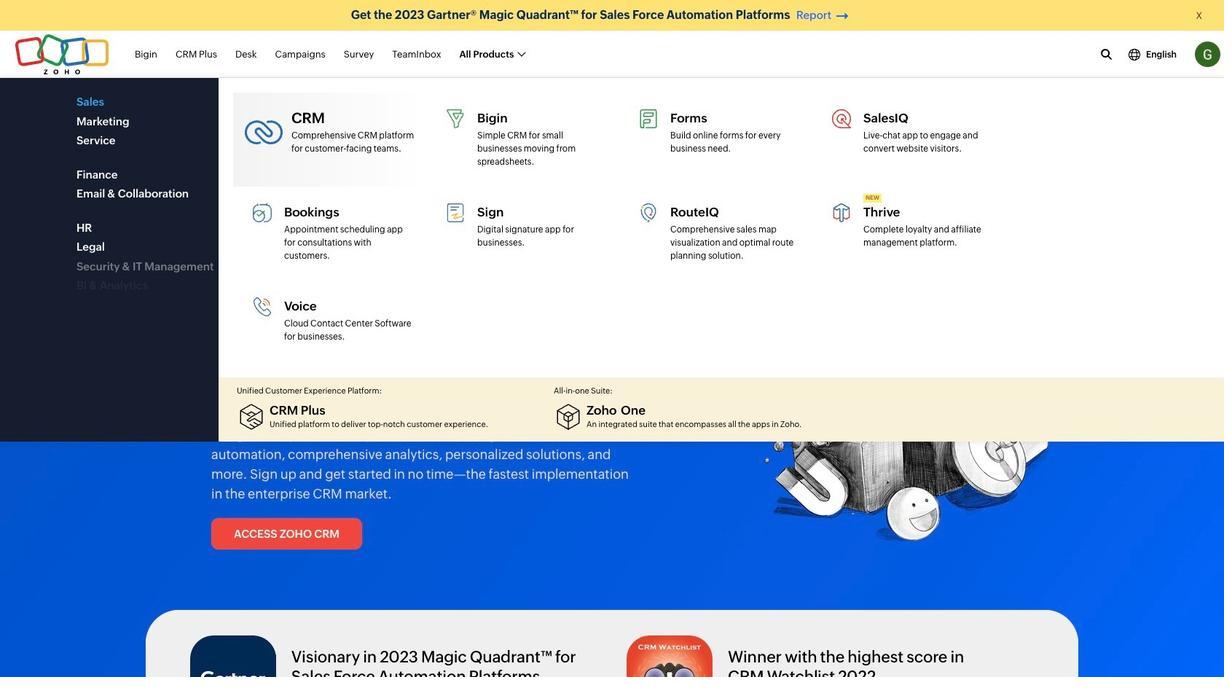 Task type: vqa. For each thing, say whether or not it's contained in the screenshot.
the preferences
no



Task type: locate. For each thing, give the bounding box(es) containing it.
crm home banner image
[[722, 143, 1053, 560]]



Task type: describe. For each thing, give the bounding box(es) containing it.
zoho crm logo image
[[146, 87, 223, 119]]

gary orlando image
[[1196, 42, 1221, 67]]



